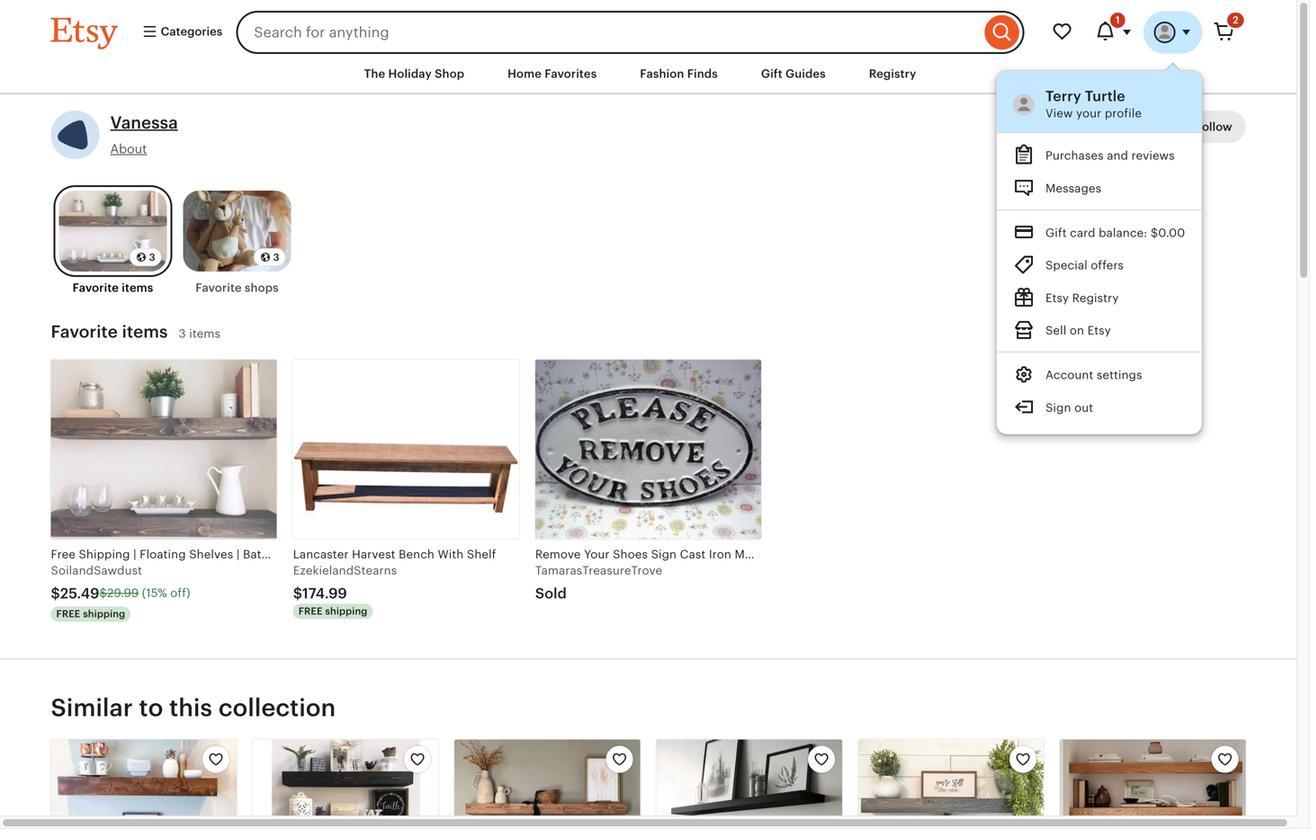 Task type: describe. For each thing, give the bounding box(es) containing it.
about
[[110, 142, 147, 156]]

account settings link
[[997, 358, 1202, 391]]

purchases and reviews
[[1046, 149, 1175, 163]]

follow link
[[1182, 111, 1246, 143]]

3 for favorite items
[[149, 252, 155, 263]]

3 items
[[179, 327, 220, 340]]

lancaster
[[293, 548, 349, 561]]

registry link
[[856, 58, 930, 90]]

off)
[[170, 587, 190, 600]]

sign
[[1046, 401, 1071, 415]]

free shipping! floating shelves, rustic floating shelf, floating shelf, farmhouse shelf, open shelving, kitchen shelf, bathroom shelf image
[[51, 740, 237, 830]]

categories
[[158, 25, 222, 38]]

home favorites link
[[494, 58, 610, 90]]

$ inside lancaster harvest bench with shelf ezekielandstearns $ 174.99 free shipping
[[293, 586, 302, 602]]

remove your shoes sign cast iron metal plaque white entryway shabby chic please take off shoe request gift idea see description for details image
[[535, 360, 761, 539]]

etsy registry
[[1046, 291, 1119, 305]]

2 link
[[1203, 11, 1246, 54]]

shop
[[435, 67, 464, 81]]

sell
[[1046, 324, 1067, 338]]

black floating shelf, bathroom shelf, rustic shelf, kitchen shelf, book shelf, bedroom shelf, floating wood shelf, custom floating shelf image
[[656, 740, 842, 830]]

purchases and reviews link
[[997, 139, 1202, 171]]

0.00
[[1159, 226, 1186, 240]]

menu bar containing the holiday shop
[[18, 54, 1278, 95]]

balance:
[[1099, 226, 1148, 240]]

home
[[508, 67, 542, 81]]

messages link
[[997, 171, 1202, 204]]

gift for gift guides
[[761, 67, 783, 81]]

on
[[1070, 324, 1085, 338]]

sign out link
[[997, 391, 1202, 424]]

$ inside terry turtle banner
[[1151, 226, 1159, 240]]

0 vertical spatial terry turtle's avatar image
[[1154, 22, 1176, 43]]

shops
[[245, 281, 279, 295]]

special offers link
[[997, 248, 1202, 281]]

the holiday shop
[[364, 67, 464, 81]]

free shipping | floating shelves | bathroom floating shelf | kitchen open shelving | wooden wall decor | farmhouse decor | floating shelf image
[[51, 360, 277, 539]]

tamarastreasuretrove sold
[[535, 564, 662, 602]]

gift guides link
[[748, 58, 839, 90]]

etsy inside 'etsy registry' link
[[1046, 291, 1069, 305]]

turtle
[[1085, 88, 1126, 104]]

profile
[[1105, 107, 1142, 120]]

natural wood floating shelf decorative wall shelves wooden floating shelving unit custom wall shelf sturdy wall shelves natural wall shelf image
[[1060, 740, 1246, 830]]

ready to ship floating shelves, floating shelf, wooden shelves, open shelving image
[[455, 740, 640, 830]]

card
[[1070, 226, 1096, 240]]

about button
[[110, 140, 147, 158]]

lancaster harvest bench with shelf image
[[293, 360, 519, 539]]

shelf
[[467, 548, 496, 561]]

tamarastreasuretrove
[[535, 564, 662, 578]]

your
[[1076, 107, 1102, 120]]

similar to this collection
[[51, 694, 336, 722]]

home favorites
[[508, 67, 597, 81]]

fashion
[[640, 67, 684, 81]]

Search for anything text field
[[236, 11, 980, 54]]

lancaster harvest bench with shelf ezekielandstearns $ 174.99 free shipping
[[293, 548, 496, 617]]

gift for gift card balance: $ 0.00
[[1046, 226, 1067, 240]]

floating shelves, floating shelf, black floating shelves, wide floating shelves, free shipping image
[[253, 740, 438, 830]]

0 vertical spatial favorite items
[[73, 281, 153, 295]]

sell on etsy
[[1046, 324, 1111, 338]]

vanessa
[[110, 113, 178, 132]]

free inside soilandsawdust $ 25.49 $ 29.99 (15% off) free shipping
[[56, 609, 80, 620]]

follow
[[1196, 120, 1232, 134]]

floating shelves | free shipping | custom rustic wood shelf image
[[858, 740, 1044, 830]]

1 horizontal spatial 3
[[179, 327, 186, 340]]

vanessa button
[[110, 111, 178, 135]]

holiday
[[388, 67, 432, 81]]

messages
[[1046, 182, 1102, 195]]

none search field inside terry turtle banner
[[236, 11, 1024, 54]]



Task type: locate. For each thing, give the bounding box(es) containing it.
1 button
[[1084, 11, 1143, 54]]

menu bar
[[18, 54, 1278, 95]]

sign out
[[1046, 401, 1094, 415]]

categories button
[[128, 16, 231, 49]]

registry inside terry turtle banner
[[1072, 291, 1119, 305]]

terry
[[1046, 88, 1082, 104]]

terry turtle's avatar image
[[1154, 22, 1176, 43], [1013, 94, 1035, 115]]

174.99
[[302, 586, 347, 602]]

offers
[[1091, 259, 1124, 272]]

terry turtle banner
[[18, 0, 1278, 435]]

sold
[[535, 586, 567, 602]]

registry up sell on etsy link
[[1072, 291, 1119, 305]]

harvest
[[352, 548, 396, 561]]

3 for favorite shops
[[273, 252, 279, 263]]

0 horizontal spatial free
[[56, 609, 80, 620]]

fashion finds link
[[627, 58, 731, 90]]

2 horizontal spatial 3
[[273, 252, 279, 263]]

gift
[[761, 67, 783, 81], [1046, 226, 1067, 240]]

ezekielandstearns
[[293, 564, 397, 578]]

3
[[149, 252, 155, 263], [273, 252, 279, 263], [179, 327, 186, 340]]

0 horizontal spatial terry turtle's avatar image
[[1013, 94, 1035, 115]]

special offers
[[1046, 259, 1124, 272]]

0 horizontal spatial 3
[[149, 252, 155, 263]]

with
[[438, 548, 464, 561]]

settings
[[1097, 369, 1142, 382]]

$
[[1151, 226, 1159, 240], [51, 586, 60, 602], [293, 586, 302, 602], [99, 587, 107, 600]]

gift inside menu bar
[[761, 67, 783, 81]]

etsy registry link
[[997, 281, 1202, 314]]

etsy
[[1046, 291, 1069, 305], [1088, 324, 1111, 338]]

registry inside 'link'
[[869, 67, 916, 81]]

1 horizontal spatial shipping
[[325, 606, 368, 617]]

1 vertical spatial gift
[[1046, 226, 1067, 240]]

free inside lancaster harvest bench with shelf ezekielandstearns $ 174.99 free shipping
[[298, 606, 323, 617]]

favorite
[[73, 281, 119, 295], [196, 281, 242, 295], [51, 322, 118, 341]]

0 vertical spatial etsy
[[1046, 291, 1069, 305]]

gift left card
[[1046, 226, 1067, 240]]

favorite items
[[73, 281, 153, 295], [51, 322, 168, 341]]

gift left guides
[[761, 67, 783, 81]]

registry right guides
[[869, 67, 916, 81]]

bench
[[399, 548, 435, 561]]

None search field
[[236, 11, 1024, 54]]

shipping inside soilandsawdust $ 25.49 $ 29.99 (15% off) free shipping
[[83, 609, 125, 620]]

free down 25.49
[[56, 609, 80, 620]]

special
[[1046, 259, 1088, 272]]

shipping inside lancaster harvest bench with shelf ezekielandstearns $ 174.99 free shipping
[[325, 606, 368, 617]]

1 vertical spatial registry
[[1072, 291, 1119, 305]]

shipping down 174.99 at the bottom left
[[325, 606, 368, 617]]

fashion finds
[[640, 67, 718, 81]]

0 horizontal spatial etsy
[[1046, 291, 1069, 305]]

soilandsawdust
[[51, 564, 142, 578]]

gift guides
[[761, 67, 826, 81]]

etsy up sell
[[1046, 291, 1069, 305]]

to
[[139, 694, 163, 722]]

0 vertical spatial gift
[[761, 67, 783, 81]]

terry turtle's avatar image right '1' at the top right
[[1154, 22, 1176, 43]]

account settings
[[1046, 369, 1142, 382]]

account
[[1046, 369, 1094, 382]]

shipping down 29.99
[[83, 609, 125, 620]]

this
[[169, 694, 212, 722]]

0 horizontal spatial shipping
[[83, 609, 125, 620]]

25.49
[[60, 586, 99, 602]]

1 horizontal spatial etsy
[[1088, 324, 1111, 338]]

favorite shops
[[196, 281, 279, 295]]

free down 174.99 at the bottom left
[[298, 606, 323, 617]]

0 horizontal spatial gift
[[761, 67, 783, 81]]

free
[[298, 606, 323, 617], [56, 609, 80, 620]]

1 horizontal spatial free
[[298, 606, 323, 617]]

1 vertical spatial etsy
[[1088, 324, 1111, 338]]

the holiday shop link
[[351, 58, 478, 90]]

1 horizontal spatial registry
[[1072, 291, 1119, 305]]

guides
[[786, 67, 826, 81]]

etsy right 'on'
[[1088, 324, 1111, 338]]

similar
[[51, 694, 133, 722]]

the
[[364, 67, 385, 81]]

finds
[[687, 67, 718, 81]]

sell on etsy link
[[997, 314, 1202, 346]]

view your profile element
[[1046, 87, 1186, 105]]

etsy inside sell on etsy link
[[1088, 324, 1111, 338]]

29.99
[[107, 587, 139, 600]]

purchases
[[1046, 149, 1104, 163]]

reviews
[[1132, 149, 1175, 163]]

soilandsawdust $ 25.49 $ 29.99 (15% off) free shipping
[[51, 564, 190, 620]]

2
[[1233, 14, 1239, 26]]

out
[[1075, 401, 1094, 415]]

terry turtle view your profile
[[1046, 88, 1142, 120]]

registry
[[869, 67, 916, 81], [1072, 291, 1119, 305]]

1 vertical spatial terry turtle's avatar image
[[1013, 94, 1035, 115]]

collection
[[218, 694, 336, 722]]

1 horizontal spatial terry turtle's avatar image
[[1154, 22, 1176, 43]]

terry turtle's avatar image left view
[[1013, 94, 1035, 115]]

gift card balance: $ 0.00
[[1046, 226, 1186, 240]]

view
[[1046, 107, 1073, 120]]

1 vertical spatial favorite items
[[51, 322, 168, 341]]

and
[[1107, 149, 1129, 163]]

0 vertical spatial registry
[[869, 67, 916, 81]]

favorites
[[545, 67, 597, 81]]

items
[[122, 281, 153, 295], [122, 322, 168, 341], [189, 327, 220, 340]]

0 horizontal spatial registry
[[869, 67, 916, 81]]

gift inside terry turtle banner
[[1046, 226, 1067, 240]]

(15%
[[142, 587, 167, 600]]

1
[[1116, 14, 1120, 26]]

1 horizontal spatial gift
[[1046, 226, 1067, 240]]

shipping
[[325, 606, 368, 617], [83, 609, 125, 620]]



Task type: vqa. For each thing, say whether or not it's contained in the screenshot.
BANNER
no



